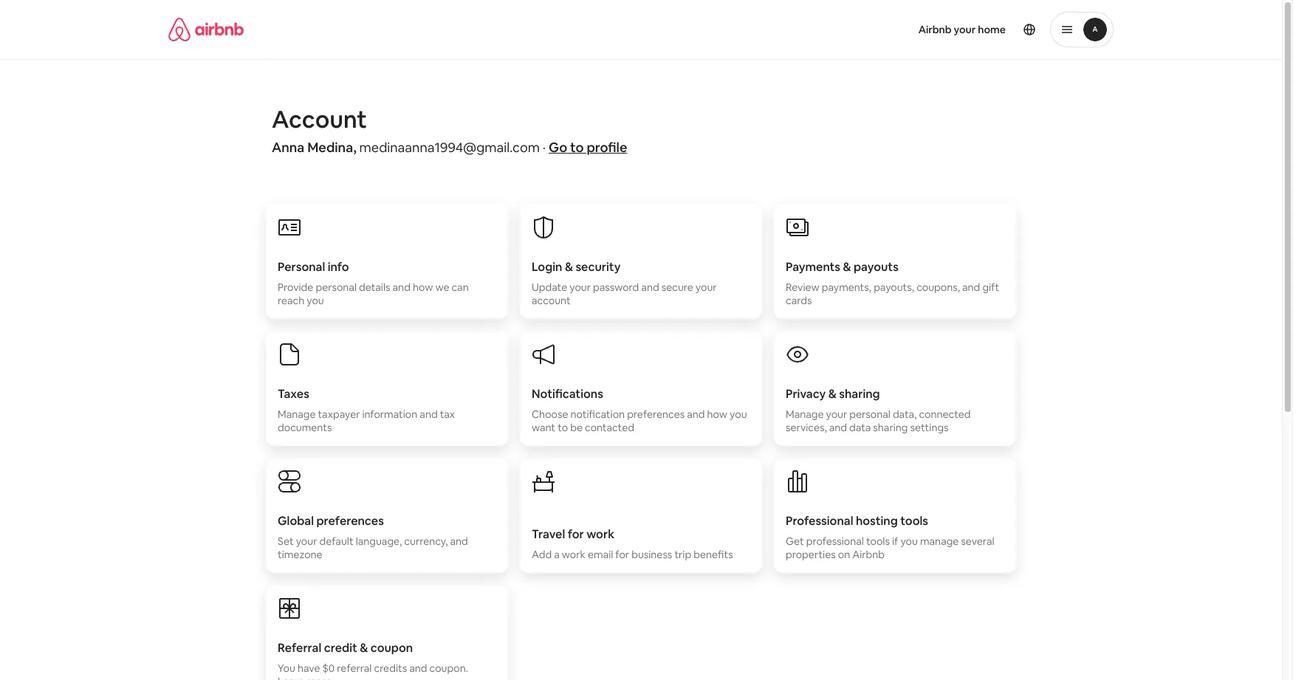 Task type: locate. For each thing, give the bounding box(es) containing it.
0 horizontal spatial for
[[568, 527, 584, 542]]

login & security update your password and secure your account
[[532, 259, 717, 307]]

you right reach
[[307, 294, 324, 307]]

professional hosting tools get professional tools if you manage several properties on airbnb
[[786, 513, 995, 561]]

payouts,
[[874, 281, 914, 294]]

security
[[576, 259, 621, 275]]

1 horizontal spatial you
[[730, 408, 747, 421]]

work right a
[[562, 548, 586, 561]]

referral
[[278, 640, 322, 656]]

1 vertical spatial personal
[[850, 408, 891, 421]]

how inside the personal info provide personal details and how we can reach you
[[413, 281, 433, 294]]

and inside taxes manage taxpayer information and tax documents
[[420, 408, 438, 421]]

& up payments,
[[843, 259, 851, 275]]

& for payments
[[843, 259, 851, 275]]

your right set
[[296, 535, 317, 548]]

you right if
[[901, 535, 918, 548]]

1 vertical spatial how
[[707, 408, 728, 421]]

preferences up default in the left of the page
[[316, 513, 384, 529]]

0 vertical spatial how
[[413, 281, 433, 294]]

contacted
[[585, 421, 634, 434]]

credit
[[324, 640, 357, 656]]

1 vertical spatial for
[[616, 548, 629, 561]]

airbnb inside airbnb your home link
[[919, 23, 952, 36]]

credits
[[374, 662, 407, 675]]

data
[[849, 421, 871, 434]]

privacy
[[786, 386, 826, 402]]

language,
[[356, 535, 402, 548]]

0 horizontal spatial you
[[307, 294, 324, 307]]

settings
[[910, 421, 949, 434]]

2 vertical spatial you
[[901, 535, 918, 548]]

manage down privacy
[[786, 408, 824, 421]]

and
[[393, 281, 411, 294], [641, 281, 659, 294], [962, 281, 980, 294], [420, 408, 438, 421], [687, 408, 705, 421], [829, 421, 847, 434], [450, 535, 468, 548], [409, 662, 427, 675]]

work
[[587, 527, 615, 542], [562, 548, 586, 561]]

manage inside taxes manage taxpayer information and tax documents
[[278, 408, 316, 421]]

have
[[298, 662, 320, 675]]

tools up manage on the right bottom of page
[[900, 513, 928, 529]]

your right secure
[[696, 281, 717, 294]]

go
[[549, 139, 567, 156]]

account
[[532, 294, 571, 307]]

preferences inside global preferences set your default language, currency, and timezone
[[316, 513, 384, 529]]

personal
[[278, 259, 325, 275]]

1 manage from the left
[[278, 408, 316, 421]]

1 horizontal spatial to
[[570, 139, 584, 156]]

business
[[632, 548, 672, 561]]

&
[[565, 259, 573, 275], [843, 259, 851, 275], [828, 386, 837, 402], [360, 640, 368, 656]]

profile
[[587, 139, 627, 156]]

professional
[[786, 513, 853, 529]]

manage
[[278, 408, 316, 421], [786, 408, 824, 421]]

professional
[[806, 535, 864, 548]]

go to profile link
[[549, 139, 627, 156]]

payments
[[786, 259, 841, 275]]

·
[[543, 139, 546, 156]]

1 vertical spatial you
[[730, 408, 747, 421]]

information
[[362, 408, 418, 421]]

personal down info
[[316, 281, 357, 294]]

0 horizontal spatial manage
[[278, 408, 316, 421]]

0 horizontal spatial airbnb
[[853, 548, 885, 561]]

properties
[[786, 548, 836, 561]]

and inside referral credit & coupon you have $0 referral credits and coupon. learn more.
[[409, 662, 427, 675]]

1 horizontal spatial how
[[707, 408, 728, 421]]

for right email
[[616, 548, 629, 561]]

& inside payments & payouts review payments, payouts, coupons, and gift cards
[[843, 259, 851, 275]]

& right privacy
[[828, 386, 837, 402]]

and inside the personal info provide personal details and how we can reach you
[[393, 281, 411, 294]]

1 horizontal spatial preferences
[[627, 408, 685, 421]]

to left be
[[558, 421, 568, 434]]

personal left "data,"
[[850, 408, 891, 421]]

several
[[961, 535, 995, 548]]

update
[[532, 281, 567, 294]]

how inside notifications choose notification preferences and how you want to be contacted
[[707, 408, 728, 421]]

travel for work add a work email for business trip benefits
[[532, 527, 733, 561]]

airbnb
[[919, 23, 952, 36], [853, 548, 885, 561]]

reach
[[278, 294, 304, 307]]

your down security
[[570, 281, 591, 294]]

1 horizontal spatial airbnb
[[919, 23, 952, 36]]

can
[[452, 281, 469, 294]]

1 vertical spatial preferences
[[316, 513, 384, 529]]

& up referral
[[360, 640, 368, 656]]

0 horizontal spatial preferences
[[316, 513, 384, 529]]

documents
[[278, 421, 332, 434]]

0 vertical spatial sharing
[[839, 386, 880, 402]]

info
[[328, 259, 349, 275]]

provide
[[278, 281, 313, 294]]

0 vertical spatial work
[[587, 527, 615, 542]]

sharing right data
[[873, 421, 908, 434]]

password
[[593, 281, 639, 294]]

2 horizontal spatial you
[[901, 535, 918, 548]]

and inside notifications choose notification preferences and how you want to be contacted
[[687, 408, 705, 421]]

& inside privacy & sharing manage your personal data, connected services, and data sharing settings
[[828, 386, 837, 402]]

data,
[[893, 408, 917, 421]]

hosting
[[856, 513, 898, 529]]

0 horizontal spatial work
[[562, 548, 586, 561]]

preferences right notification
[[627, 408, 685, 421]]

tools left if
[[866, 535, 890, 548]]

1 vertical spatial airbnb
[[853, 548, 885, 561]]

home
[[978, 23, 1006, 36]]

preferences
[[627, 408, 685, 421], [316, 513, 384, 529]]

0 horizontal spatial to
[[558, 421, 568, 434]]

& for privacy
[[828, 386, 837, 402]]

1 vertical spatial to
[[558, 421, 568, 434]]

0 vertical spatial you
[[307, 294, 324, 307]]

manage
[[920, 535, 959, 548]]

0 vertical spatial personal
[[316, 281, 357, 294]]

you left services,
[[730, 408, 747, 421]]

how
[[413, 281, 433, 294], [707, 408, 728, 421]]

taxpayer
[[318, 408, 360, 421]]

airbnb left home at top
[[919, 23, 952, 36]]

your inside profile element
[[954, 23, 976, 36]]

your
[[954, 23, 976, 36], [570, 281, 591, 294], [696, 281, 717, 294], [826, 408, 847, 421], [296, 535, 317, 548]]

more.
[[307, 675, 334, 680]]

2 manage from the left
[[786, 408, 824, 421]]

login
[[532, 259, 562, 275]]

1 horizontal spatial personal
[[850, 408, 891, 421]]

to
[[570, 139, 584, 156], [558, 421, 568, 434]]

for
[[568, 527, 584, 542], [616, 548, 629, 561]]

1 horizontal spatial tools
[[900, 513, 928, 529]]

notifications choose notification preferences and how you want to be contacted
[[532, 386, 747, 434]]

to right go
[[570, 139, 584, 156]]

and inside payments & payouts review payments, payouts, coupons, and gift cards
[[962, 281, 980, 294]]

personal inside privacy & sharing manage your personal data, connected services, and data sharing settings
[[850, 408, 891, 421]]

work up email
[[587, 527, 615, 542]]

and inside login & security update your password and secure your account
[[641, 281, 659, 294]]

1 vertical spatial sharing
[[873, 421, 908, 434]]

benefits
[[694, 548, 733, 561]]

your inside global preferences set your default language, currency, and timezone
[[296, 535, 317, 548]]

payments,
[[822, 281, 872, 294]]

,
[[353, 139, 357, 156]]

learn
[[278, 675, 304, 680]]

0 vertical spatial to
[[570, 139, 584, 156]]

& for login
[[565, 259, 573, 275]]

& right login
[[565, 259, 573, 275]]

your left home at top
[[954, 23, 976, 36]]

your left data
[[826, 408, 847, 421]]

manage down 'taxes'
[[278, 408, 316, 421]]

global preferences set your default language, currency, and timezone
[[278, 513, 468, 561]]

0 horizontal spatial how
[[413, 281, 433, 294]]

1 vertical spatial tools
[[866, 535, 890, 548]]

review
[[786, 281, 820, 294]]

1 horizontal spatial manage
[[786, 408, 824, 421]]

& inside referral credit & coupon you have $0 referral credits and coupon. learn more.
[[360, 640, 368, 656]]

connected
[[919, 408, 971, 421]]

you
[[307, 294, 324, 307], [730, 408, 747, 421], [901, 535, 918, 548]]

0 horizontal spatial personal
[[316, 281, 357, 294]]

sharing up data
[[839, 386, 880, 402]]

medina
[[307, 139, 353, 156]]

tools
[[900, 513, 928, 529], [866, 535, 890, 548]]

taxes manage taxpayer information and tax documents
[[278, 386, 455, 434]]

sharing
[[839, 386, 880, 402], [873, 421, 908, 434]]

$0
[[322, 662, 335, 675]]

for right travel
[[568, 527, 584, 542]]

0 vertical spatial airbnb
[[919, 23, 952, 36]]

& inside login & security update your password and secure your account
[[565, 259, 573, 275]]

0 vertical spatial preferences
[[627, 408, 685, 421]]

airbnb right on
[[853, 548, 885, 561]]



Task type: vqa. For each thing, say whether or not it's contained in the screenshot.


Task type: describe. For each thing, give the bounding box(es) containing it.
notification
[[571, 408, 625, 421]]

want
[[532, 421, 555, 434]]

you
[[278, 662, 295, 675]]

preferences inside notifications choose notification preferences and how you want to be contacted
[[627, 408, 685, 421]]

0 vertical spatial for
[[568, 527, 584, 542]]

notifications
[[532, 386, 603, 402]]

choose
[[532, 408, 568, 421]]

you inside the personal info provide personal details and how we can reach you
[[307, 294, 324, 307]]

we
[[435, 281, 449, 294]]

payments & payouts review payments, payouts, coupons, and gift cards
[[786, 259, 1000, 307]]

services,
[[786, 421, 827, 434]]

payouts
[[854, 259, 899, 275]]

currency,
[[404, 535, 448, 548]]

trip
[[675, 548, 691, 561]]

1 vertical spatial work
[[562, 548, 586, 561]]

if
[[892, 535, 898, 548]]

referral
[[337, 662, 372, 675]]

set
[[278, 535, 294, 548]]

cards
[[786, 294, 812, 307]]

global
[[278, 513, 314, 529]]

account
[[272, 104, 367, 134]]

details
[[359, 281, 390, 294]]

referral credit & coupon you have $0 referral credits and coupon. learn more.
[[278, 640, 468, 680]]

travel
[[532, 527, 565, 542]]

personal info provide personal details and how we can reach you
[[278, 259, 469, 307]]

taxes
[[278, 386, 309, 402]]

and inside privacy & sharing manage your personal data, connected services, and data sharing settings
[[829, 421, 847, 434]]

airbnb inside the professional hosting tools get professional tools if you manage several properties on airbnb
[[853, 548, 885, 561]]

on
[[838, 548, 850, 561]]

default
[[319, 535, 353, 548]]

medinaanna1994@gmail.com
[[359, 139, 540, 156]]

your inside privacy & sharing manage your personal data, connected services, and data sharing settings
[[826, 408, 847, 421]]

you inside the professional hosting tools get professional tools if you manage several properties on airbnb
[[901, 535, 918, 548]]

be
[[570, 421, 583, 434]]

0 horizontal spatial tools
[[866, 535, 890, 548]]

email
[[588, 548, 613, 561]]

0 vertical spatial tools
[[900, 513, 928, 529]]

coupon.
[[430, 662, 468, 675]]

account anna medina , medinaanna1994@gmail.com · go to profile
[[272, 104, 627, 156]]

1 horizontal spatial for
[[616, 548, 629, 561]]

airbnb your home link
[[910, 14, 1015, 45]]

gift
[[983, 281, 1000, 294]]

to inside notifications choose notification preferences and how you want to be contacted
[[558, 421, 568, 434]]

personal inside the personal info provide personal details and how we can reach you
[[316, 281, 357, 294]]

anna
[[272, 139, 305, 156]]

privacy & sharing manage your personal data, connected services, and data sharing settings
[[786, 386, 971, 434]]

get
[[786, 535, 804, 548]]

you inside notifications choose notification preferences and how you want to be contacted
[[730, 408, 747, 421]]

1 horizontal spatial work
[[587, 527, 615, 542]]

manage inside privacy & sharing manage your personal data, connected services, and data sharing settings
[[786, 408, 824, 421]]

timezone
[[278, 548, 322, 561]]

add
[[532, 548, 552, 561]]

tax
[[440, 408, 455, 421]]

to inside the account anna medina , medinaanna1994@gmail.com · go to profile
[[570, 139, 584, 156]]

coupon
[[371, 640, 413, 656]]

airbnb your home
[[919, 23, 1006, 36]]

profile element
[[659, 0, 1114, 59]]

a
[[554, 548, 560, 561]]

secure
[[662, 281, 693, 294]]

and inside global preferences set your default language, currency, and timezone
[[450, 535, 468, 548]]

coupons,
[[917, 281, 960, 294]]



